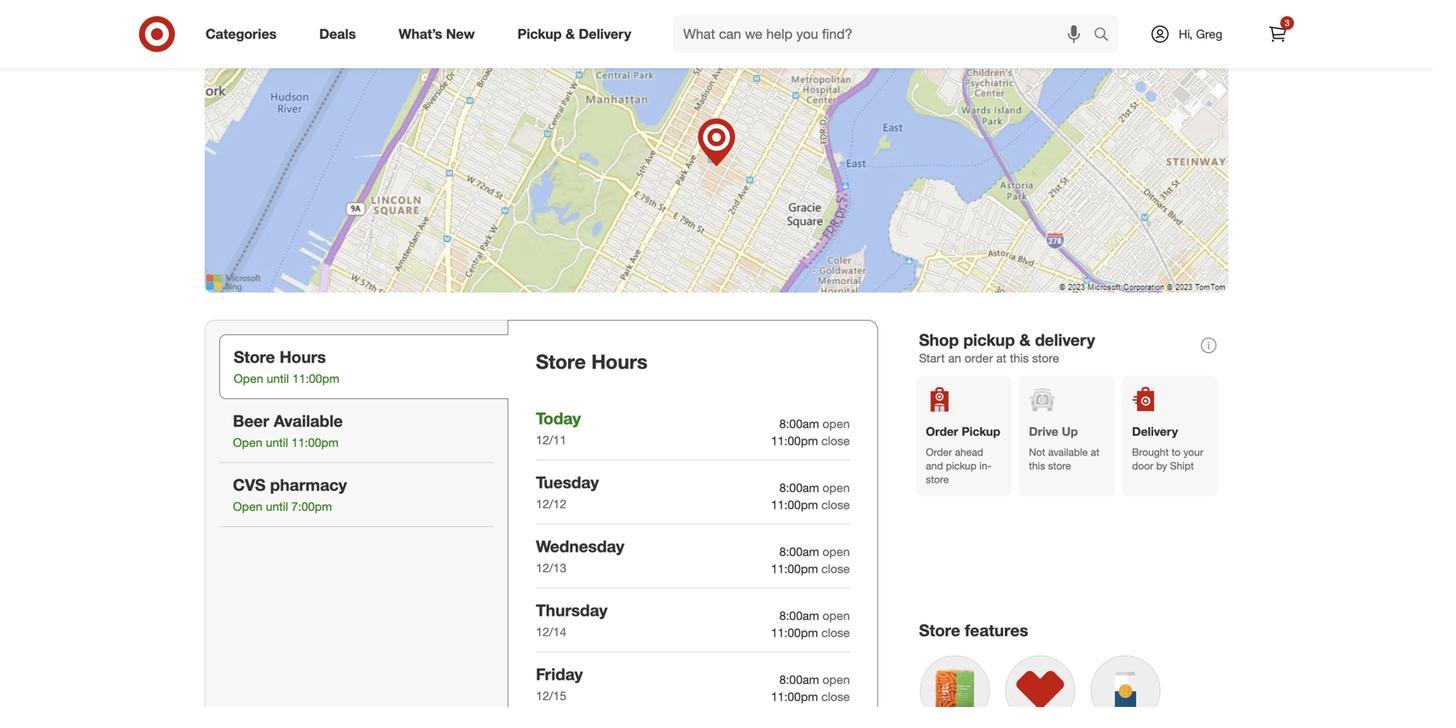 Task type: describe. For each thing, give the bounding box(es) containing it.
today 12/11
[[536, 409, 581, 447]]

beer
[[233, 411, 269, 431]]

delivery inside delivery brought to your door by shipt
[[1132, 424, 1178, 439]]

store inside 'button'
[[1079, 2, 1106, 17]]

open for store hours
[[234, 371, 263, 386]]

close for friday
[[821, 689, 850, 704]]

store for store features
[[919, 621, 960, 640]]

what's new link
[[384, 15, 496, 53]]

hi, greg
[[1179, 26, 1222, 41]]

pharmacy
[[270, 475, 347, 495]]

11:00pm inside the beer available open until 11:00pm
[[291, 435, 339, 450]]

upper east side 86th and lex map image
[[205, 37, 1228, 293]]

1 order from the top
[[926, 424, 958, 439]]

call store
[[1056, 2, 1106, 17]]

open for tuesday
[[822, 480, 850, 495]]

11:00pm for wednesday
[[771, 561, 818, 576]]

start
[[919, 350, 945, 365]]

available
[[1048, 446, 1088, 459]]

open for cvs pharmacy
[[233, 499, 262, 514]]

12/14
[[536, 624, 566, 639]]

8:00am for friday
[[779, 672, 819, 687]]

delivery brought to your door by shipt
[[1132, 424, 1203, 472]]

2 order from the top
[[926, 446, 952, 459]]

hours for store hours open until 11:00pm
[[280, 347, 326, 367]]

11:00pm for today
[[771, 433, 818, 448]]

delivery
[[1035, 330, 1095, 350]]

get
[[925, 2, 945, 17]]

store hours
[[536, 350, 647, 374]]

8:00am for today
[[779, 416, 819, 431]]

close for today
[[821, 433, 850, 448]]

11:00pm for thursday
[[771, 625, 818, 640]]

friday 12/15
[[536, 664, 583, 703]]

open for wednesday
[[822, 544, 850, 559]]

in-
[[979, 459, 991, 472]]

until for pharmacy
[[266, 499, 288, 514]]

cvs pharmacy open until 7:00pm
[[233, 475, 347, 514]]

until for available
[[266, 435, 288, 450]]

hours for store hours
[[591, 350, 647, 374]]

12/11
[[536, 433, 566, 447]]

close for tuesday
[[821, 497, 850, 512]]

12/15
[[536, 688, 566, 703]]

pickup & delivery link
[[503, 15, 653, 53]]

store inside "drive up not available at this store"
[[1048, 459, 1071, 472]]

11:00pm for friday
[[771, 689, 818, 704]]

open for thursday
[[822, 608, 850, 623]]

pickup inside 'order pickup order ahead and pickup in- store'
[[962, 424, 1000, 439]]

8:00am for tuesday
[[779, 480, 819, 495]]

close for wednesday
[[821, 561, 850, 576]]

new
[[446, 26, 475, 42]]

12/13
[[536, 560, 566, 575]]

& inside shop pickup & delivery start an order at this store
[[1019, 330, 1031, 350]]

and
[[926, 459, 943, 472]]

11:00pm inside the store hours open until 11:00pm
[[292, 371, 339, 386]]

pickup inside shop pickup & delivery start an order at this store
[[963, 330, 1015, 350]]

store capabilities with hours, vertical tabs tab list
[[205, 320, 509, 707]]

What can we help you find? suggestions appear below search field
[[673, 15, 1098, 53]]

3
[[1285, 17, 1290, 28]]

wednesday
[[536, 536, 624, 556]]

0 horizontal spatial delivery
[[579, 26, 631, 42]]

store inside 'order pickup order ahead and pickup in- store'
[[926, 473, 949, 486]]

tuesday 12/12
[[536, 472, 599, 511]]

door
[[1132, 459, 1153, 472]]

available
[[274, 411, 343, 431]]

your
[[1183, 446, 1203, 459]]

cvs
[[233, 475, 266, 495]]

store hours open until 11:00pm
[[234, 347, 339, 386]]

wednesday 12/13
[[536, 536, 624, 575]]

open for friday
[[822, 672, 850, 687]]

thursday
[[536, 600, 608, 620]]



Task type: locate. For each thing, give the bounding box(es) containing it.
directions
[[948, 2, 1001, 17]]

pickup right new
[[517, 26, 562, 42]]

up
[[1062, 424, 1078, 439]]

2 8:00am from the top
[[779, 480, 819, 495]]

11:00pm
[[292, 371, 339, 386], [771, 433, 818, 448], [291, 435, 339, 450], [771, 497, 818, 512], [771, 561, 818, 576], [771, 625, 818, 640], [771, 689, 818, 704]]

0 vertical spatial pickup
[[963, 330, 1015, 350]]

2 vertical spatial open
[[233, 499, 262, 514]]

until inside the store hours open until 11:00pm
[[267, 371, 289, 386]]

call
[[1056, 2, 1076, 17]]

hours inside the store hours open until 11:00pm
[[280, 347, 326, 367]]

store up today
[[536, 350, 586, 374]]

4 close from the top
[[821, 625, 850, 640]]

2 vertical spatial until
[[266, 499, 288, 514]]

to
[[1172, 446, 1181, 459]]

open inside the beer available open until 11:00pm
[[233, 435, 262, 450]]

2 open from the top
[[822, 480, 850, 495]]

at inside shop pickup & delivery start an order at this store
[[996, 350, 1007, 365]]

8:00am open 11:00pm close for tuesday
[[771, 480, 850, 512]]

deals
[[319, 26, 356, 42]]

drive up not available at this store
[[1029, 424, 1099, 472]]

close
[[821, 433, 850, 448], [821, 497, 850, 512], [821, 561, 850, 576], [821, 625, 850, 640], [821, 689, 850, 704]]

categories
[[206, 26, 277, 42]]

8:00am open 11:00pm close for today
[[771, 416, 850, 448]]

get directions link
[[888, 0, 1011, 30]]

pickup & delivery
[[517, 26, 631, 42]]

shop
[[919, 330, 959, 350]]

until inside the beer available open until 11:00pm
[[266, 435, 288, 450]]

delivery
[[579, 26, 631, 42], [1132, 424, 1178, 439]]

store down delivery
[[1032, 350, 1059, 365]]

store inside the store hours open until 11:00pm
[[234, 347, 275, 367]]

0 vertical spatial &
[[566, 26, 575, 42]]

at
[[996, 350, 1007, 365], [1091, 446, 1099, 459]]

0 vertical spatial until
[[267, 371, 289, 386]]

&
[[566, 26, 575, 42], [1019, 330, 1031, 350]]

1 vertical spatial delivery
[[1132, 424, 1178, 439]]

3 close from the top
[[821, 561, 850, 576]]

1 8:00am from the top
[[779, 416, 819, 431]]

at inside "drive up not available at this store"
[[1091, 446, 1099, 459]]

0 horizontal spatial &
[[566, 26, 575, 42]]

1 vertical spatial open
[[233, 435, 262, 450]]

get directions
[[925, 2, 1001, 17]]

store for store hours open until 11:00pm
[[234, 347, 275, 367]]

until
[[267, 371, 289, 386], [266, 435, 288, 450], [266, 499, 288, 514]]

until up beer
[[267, 371, 289, 386]]

open inside the store hours open until 11:00pm
[[234, 371, 263, 386]]

1 horizontal spatial &
[[1019, 330, 1031, 350]]

1 vertical spatial pickup
[[962, 424, 1000, 439]]

store down available
[[1048, 459, 1071, 472]]

until left 7:00pm
[[266, 499, 288, 514]]

8:00am open 11:00pm close for friday
[[771, 672, 850, 704]]

pickup up ahead
[[962, 424, 1000, 439]]

1 vertical spatial this
[[1029, 459, 1045, 472]]

1 horizontal spatial store
[[536, 350, 586, 374]]

until inside cvs pharmacy open until 7:00pm
[[266, 499, 288, 514]]

at right available
[[1091, 446, 1099, 459]]

pickup down ahead
[[946, 459, 977, 472]]

order pickup order ahead and pickup in- store
[[926, 424, 1000, 486]]

1 horizontal spatial delivery
[[1132, 424, 1178, 439]]

store up beer
[[234, 347, 275, 367]]

4 8:00am open 11:00pm close from the top
[[771, 608, 850, 640]]

8:00am
[[779, 416, 819, 431], [779, 480, 819, 495], [779, 544, 819, 559], [779, 608, 819, 623], [779, 672, 819, 687]]

what's new
[[399, 26, 475, 42]]

what's
[[399, 26, 442, 42]]

store
[[1079, 2, 1106, 17], [1032, 350, 1059, 365], [1048, 459, 1071, 472], [926, 473, 949, 486]]

8:00am for wednesday
[[779, 544, 819, 559]]

11:00pm for tuesday
[[771, 497, 818, 512]]

at right the 'order'
[[996, 350, 1007, 365]]

1 close from the top
[[821, 433, 850, 448]]

8:00am open 11:00pm close for thursday
[[771, 608, 850, 640]]

7:00pm
[[291, 499, 332, 514]]

open
[[822, 416, 850, 431], [822, 480, 850, 495], [822, 544, 850, 559], [822, 608, 850, 623], [822, 672, 850, 687]]

an
[[948, 350, 961, 365]]

hi,
[[1179, 26, 1193, 41]]

0 vertical spatial pickup
[[517, 26, 562, 42]]

shop pickup & delivery start an order at this store
[[919, 330, 1095, 365]]

0 horizontal spatial store
[[234, 347, 275, 367]]

3 link
[[1259, 15, 1297, 53]]

1 horizontal spatial hours
[[591, 350, 647, 374]]

this
[[1010, 350, 1029, 365], [1029, 459, 1045, 472]]

open
[[234, 371, 263, 386], [233, 435, 262, 450], [233, 499, 262, 514]]

by
[[1156, 459, 1167, 472]]

5 8:00am from the top
[[779, 672, 819, 687]]

store right call at the top right of page
[[1079, 2, 1106, 17]]

5 open from the top
[[822, 672, 850, 687]]

until down beer
[[266, 435, 288, 450]]

1 vertical spatial &
[[1019, 330, 1031, 350]]

2 8:00am open 11:00pm close from the top
[[771, 480, 850, 512]]

categories link
[[191, 15, 298, 53]]

close for thursday
[[821, 625, 850, 640]]

pickup inside 'order pickup order ahead and pickup in- store'
[[946, 459, 977, 472]]

0 horizontal spatial hours
[[280, 347, 326, 367]]

2 horizontal spatial store
[[919, 621, 960, 640]]

4 open from the top
[[822, 608, 850, 623]]

thursday 12/14
[[536, 600, 608, 639]]

pickup
[[517, 26, 562, 42], [962, 424, 1000, 439]]

not
[[1029, 446, 1045, 459]]

beer available open until 11:00pm
[[233, 411, 343, 450]]

this right the 'order'
[[1010, 350, 1029, 365]]

1 vertical spatial order
[[926, 446, 952, 459]]

3 8:00am from the top
[[779, 544, 819, 559]]

call store button
[[1021, 0, 1117, 30]]

open for today
[[822, 416, 850, 431]]

3 open from the top
[[822, 544, 850, 559]]

greg
[[1196, 26, 1222, 41]]

open down beer
[[233, 435, 262, 450]]

store left features
[[919, 621, 960, 640]]

1 vertical spatial pickup
[[946, 459, 977, 472]]

search button
[[1086, 15, 1127, 56]]

4 8:00am from the top
[[779, 608, 819, 623]]

order up and
[[926, 446, 952, 459]]

1 vertical spatial until
[[266, 435, 288, 450]]

brought
[[1132, 446, 1169, 459]]

12/12
[[536, 496, 566, 511]]

store inside shop pickup & delivery start an order at this store
[[1032, 350, 1059, 365]]

open for beer available
[[233, 435, 262, 450]]

8:00am open 11:00pm close
[[771, 416, 850, 448], [771, 480, 850, 512], [771, 544, 850, 576], [771, 608, 850, 640], [771, 672, 850, 704]]

3 8:00am open 11:00pm close from the top
[[771, 544, 850, 576]]

this inside "drive up not available at this store"
[[1029, 459, 1045, 472]]

order
[[965, 350, 993, 365]]

1 horizontal spatial at
[[1091, 446, 1099, 459]]

search
[[1086, 27, 1127, 44]]

hours
[[280, 347, 326, 367], [591, 350, 647, 374]]

store down and
[[926, 473, 949, 486]]

0 horizontal spatial at
[[996, 350, 1007, 365]]

5 close from the top
[[821, 689, 850, 704]]

shipt
[[1170, 459, 1194, 472]]

this down not
[[1029, 459, 1045, 472]]

1 vertical spatial at
[[1091, 446, 1099, 459]]

1 8:00am open 11:00pm close from the top
[[771, 416, 850, 448]]

open inside cvs pharmacy open until 7:00pm
[[233, 499, 262, 514]]

order
[[926, 424, 958, 439], [926, 446, 952, 459]]

open down cvs
[[233, 499, 262, 514]]

2 close from the top
[[821, 497, 850, 512]]

pickup
[[963, 330, 1015, 350], [946, 459, 977, 472]]

order up ahead
[[926, 424, 958, 439]]

friday
[[536, 664, 583, 684]]

0 horizontal spatial pickup
[[517, 26, 562, 42]]

drive
[[1029, 424, 1058, 439]]

deals link
[[305, 15, 377, 53]]

8:00am for thursday
[[779, 608, 819, 623]]

ahead
[[955, 446, 983, 459]]

1 horizontal spatial pickup
[[962, 424, 1000, 439]]

until for hours
[[267, 371, 289, 386]]

0 vertical spatial this
[[1010, 350, 1029, 365]]

5 8:00am open 11:00pm close from the top
[[771, 672, 850, 704]]

features
[[965, 621, 1028, 640]]

pickup up the 'order'
[[963, 330, 1015, 350]]

tuesday
[[536, 472, 599, 492]]

store for store hours
[[536, 350, 586, 374]]

0 vertical spatial delivery
[[579, 26, 631, 42]]

today
[[536, 409, 581, 428]]

store features
[[919, 621, 1028, 640]]

1 open from the top
[[822, 416, 850, 431]]

0 vertical spatial at
[[996, 350, 1007, 365]]

this inside shop pickup & delivery start an order at this store
[[1010, 350, 1029, 365]]

open up beer
[[234, 371, 263, 386]]

8:00am open 11:00pm close for wednesday
[[771, 544, 850, 576]]

0 vertical spatial order
[[926, 424, 958, 439]]

store
[[234, 347, 275, 367], [536, 350, 586, 374], [919, 621, 960, 640]]

0 vertical spatial open
[[234, 371, 263, 386]]



Task type: vqa. For each thing, say whether or not it's contained in the screenshot.


